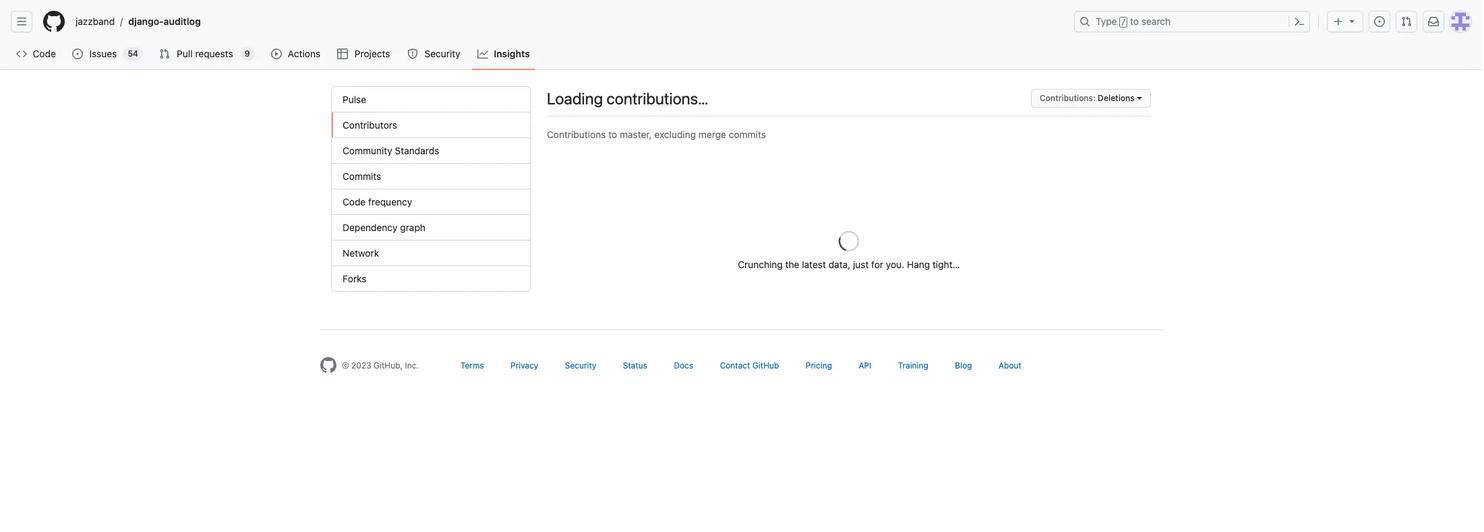 Task type: vqa. For each thing, say whether or not it's contained in the screenshot.
project to the top
no



Task type: describe. For each thing, give the bounding box(es) containing it.
1 horizontal spatial security
[[565, 361, 597, 371]]

type
[[1096, 16, 1118, 27]]

0 vertical spatial homepage image
[[43, 11, 65, 32]]

list containing jazzband
[[70, 11, 1067, 32]]

pull
[[177, 48, 193, 59]]

blog
[[955, 361, 973, 371]]

search
[[1142, 16, 1171, 27]]

inc.
[[405, 361, 419, 371]]

0 horizontal spatial security
[[425, 48, 461, 59]]

master,
[[620, 129, 652, 140]]

insights
[[494, 48, 530, 59]]

plus image
[[1334, 16, 1345, 27]]

graph
[[400, 222, 426, 233]]

data,
[[829, 259, 851, 271]]

requests
[[195, 48, 233, 59]]

frequency
[[368, 196, 412, 208]]

type / to search
[[1096, 16, 1171, 27]]

2023
[[352, 361, 372, 371]]

command palette image
[[1295, 16, 1305, 27]]

contributors
[[343, 119, 397, 131]]

1 vertical spatial git pull request image
[[159, 49, 170, 59]]

jazzband / django-auditlog
[[76, 16, 201, 27]]

insights element
[[331, 86, 531, 292]]

projects link
[[332, 44, 397, 64]]

actions
[[288, 48, 321, 59]]

docs link
[[674, 361, 694, 371]]

54
[[128, 49, 138, 59]]

jazzband
[[76, 16, 115, 27]]

commits link
[[332, 164, 530, 190]]

django-auditlog link
[[123, 11, 206, 32]]

just
[[853, 259, 869, 271]]

blog link
[[955, 361, 973, 371]]

0 horizontal spatial to
[[609, 129, 617, 140]]

contributions
[[547, 129, 606, 140]]

terms
[[461, 361, 484, 371]]

github
[[753, 361, 780, 371]]

table image
[[338, 49, 348, 59]]

projects
[[355, 48, 390, 59]]

contact github
[[720, 361, 780, 371]]

code for code frequency
[[343, 196, 366, 208]]

graph image
[[478, 49, 489, 59]]

1 horizontal spatial to
[[1131, 16, 1140, 27]]

forks link
[[332, 266, 530, 291]]

pricing link
[[806, 361, 833, 371]]

code image
[[16, 49, 27, 59]]

9
[[245, 49, 250, 59]]

issue opened image for topmost git pull request image
[[1375, 16, 1386, 27]]

play image
[[271, 49, 282, 59]]

insights link
[[472, 44, 536, 64]]

training
[[898, 361, 929, 371]]

triangle down image
[[1347, 16, 1358, 26]]

loading contributions…
[[547, 89, 709, 108]]

contributions: deletions
[[1040, 93, 1135, 103]]

1 vertical spatial security link
[[565, 361, 597, 371]]

pulse
[[343, 94, 366, 105]]

contributions to master, excluding merge commits
[[547, 129, 766, 140]]

latest
[[802, 259, 826, 271]]



Task type: locate. For each thing, give the bounding box(es) containing it.
dependency
[[343, 222, 398, 233]]

/ for jazzband
[[120, 16, 123, 27]]

dependency graph link
[[332, 215, 530, 241]]

api link
[[859, 361, 872, 371]]

about link
[[999, 361, 1022, 371]]

1 horizontal spatial issue opened image
[[1375, 16, 1386, 27]]

issue opened image for bottommost git pull request image
[[72, 49, 83, 59]]

community standards
[[343, 145, 440, 157]]

security
[[425, 48, 461, 59], [565, 361, 597, 371]]

/ inside type / to search
[[1122, 18, 1127, 27]]

to left search
[[1131, 16, 1140, 27]]

/ left django-
[[120, 16, 123, 27]]

0 vertical spatial security link
[[402, 44, 467, 64]]

1 horizontal spatial homepage image
[[320, 358, 337, 374]]

0 horizontal spatial security link
[[402, 44, 467, 64]]

about
[[999, 361, 1022, 371]]

contact github link
[[720, 361, 780, 371]]

contributors link
[[332, 113, 530, 138]]

issue opened image
[[1375, 16, 1386, 27], [72, 49, 83, 59]]

api
[[859, 361, 872, 371]]

©
[[342, 361, 349, 371]]

status
[[623, 361, 648, 371]]

0 vertical spatial code
[[33, 48, 56, 59]]

1 vertical spatial homepage image
[[320, 358, 337, 374]]

git pull request image left the notifications icon
[[1402, 16, 1413, 27]]

forks
[[343, 273, 367, 285]]

contact
[[720, 361, 751, 371]]

homepage image left ©
[[320, 358, 337, 374]]

code frequency
[[343, 196, 412, 208]]

0 vertical spatial security
[[425, 48, 461, 59]]

code link
[[11, 44, 62, 64]]

code
[[33, 48, 56, 59], [343, 196, 366, 208]]

homepage image up code link
[[43, 11, 65, 32]]

0 horizontal spatial code
[[33, 48, 56, 59]]

excluding
[[655, 129, 696, 140]]

0 horizontal spatial homepage image
[[43, 11, 65, 32]]

1 vertical spatial issue opened image
[[72, 49, 83, 59]]

merge
[[699, 129, 727, 140]]

/ inside the jazzband / django-auditlog
[[120, 16, 123, 27]]

community standards link
[[332, 138, 530, 164]]

terms link
[[461, 361, 484, 371]]

code down commits on the top left of the page
[[343, 196, 366, 208]]

security link
[[402, 44, 467, 64], [565, 361, 597, 371]]

security right shield icon
[[425, 48, 461, 59]]

you.
[[886, 259, 905, 271]]

code for code
[[33, 48, 56, 59]]

standards
[[395, 145, 440, 157]]

dependency graph
[[343, 222, 426, 233]]

1 horizontal spatial code
[[343, 196, 366, 208]]

issues
[[89, 48, 117, 59]]

pulse link
[[332, 87, 530, 113]]

0 vertical spatial to
[[1131, 16, 1140, 27]]

privacy link
[[511, 361, 539, 371]]

crunching the latest data, just for you. hang tight…
[[738, 259, 961, 271]]

to
[[1131, 16, 1140, 27], [609, 129, 617, 140]]

1 vertical spatial to
[[609, 129, 617, 140]]

/
[[120, 16, 123, 27], [1122, 18, 1127, 27]]

django-
[[128, 16, 164, 27]]

loading
[[547, 89, 603, 108]]

1 horizontal spatial git pull request image
[[1402, 16, 1413, 27]]

/ for type
[[1122, 18, 1127, 27]]

code right code image
[[33, 48, 56, 59]]

crunching
[[738, 259, 783, 271]]

network link
[[332, 241, 530, 266]]

the
[[786, 259, 800, 271]]

tight…
[[933, 259, 961, 271]]

github,
[[374, 361, 403, 371]]

auditlog
[[164, 16, 201, 27]]

pull requests
[[177, 48, 233, 59]]

actions link
[[266, 44, 327, 64]]

deletions
[[1098, 93, 1135, 103]]

notifications image
[[1429, 16, 1440, 27]]

training link
[[898, 361, 929, 371]]

0 vertical spatial git pull request image
[[1402, 16, 1413, 27]]

0 vertical spatial issue opened image
[[1375, 16, 1386, 27]]

code frequency link
[[332, 190, 530, 215]]

list
[[70, 11, 1067, 32]]

shield image
[[407, 49, 418, 59]]

for
[[872, 259, 884, 271]]

security link up pulse link
[[402, 44, 467, 64]]

commits
[[343, 171, 381, 182]]

homepage image
[[43, 11, 65, 32], [320, 358, 337, 374]]

0 horizontal spatial /
[[120, 16, 123, 27]]

security left status link
[[565, 361, 597, 371]]

1 vertical spatial code
[[343, 196, 366, 208]]

© 2023 github, inc.
[[342, 361, 419, 371]]

hang
[[907, 259, 930, 271]]

/ right type
[[1122, 18, 1127, 27]]

issue opened image left issues
[[72, 49, 83, 59]]

status link
[[623, 361, 648, 371]]

commits
[[729, 129, 766, 140]]

0 horizontal spatial issue opened image
[[72, 49, 83, 59]]

docs
[[674, 361, 694, 371]]

code inside insights element
[[343, 196, 366, 208]]

1 horizontal spatial security link
[[565, 361, 597, 371]]

privacy
[[511, 361, 539, 371]]

contributions:
[[1040, 93, 1096, 103]]

1 horizontal spatial /
[[1122, 18, 1127, 27]]

network
[[343, 248, 379, 259]]

community
[[343, 145, 393, 157]]

jazzband link
[[70, 11, 120, 32]]

to left master,
[[609, 129, 617, 140]]

contributions…
[[607, 89, 709, 108]]

1 vertical spatial security
[[565, 361, 597, 371]]

pricing
[[806, 361, 833, 371]]

git pull request image left pull
[[159, 49, 170, 59]]

security link left status link
[[565, 361, 597, 371]]

git pull request image
[[1402, 16, 1413, 27], [159, 49, 170, 59]]

issue opened image right triangle down icon
[[1375, 16, 1386, 27]]

0 horizontal spatial git pull request image
[[159, 49, 170, 59]]



